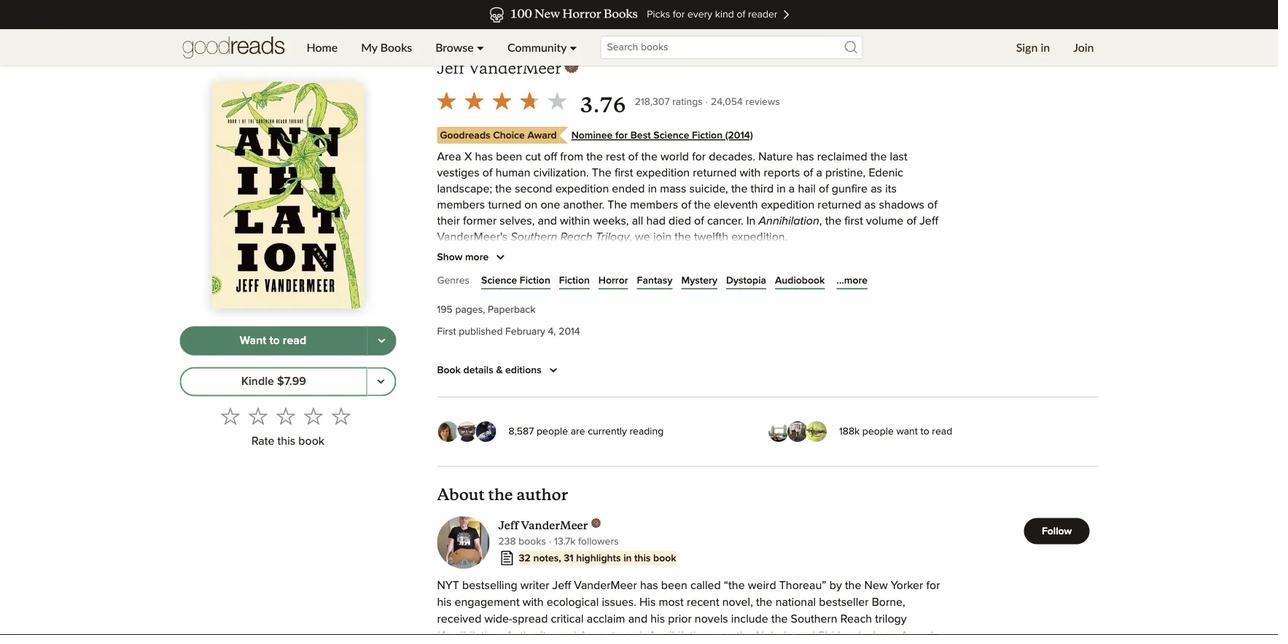 Task type: vqa. For each thing, say whether or not it's contained in the screenshot.
bottom the as
yes



Task type: describe. For each thing, give the bounding box(es) containing it.
cut
[[525, 151, 541, 163]]

delivers—but
[[696, 327, 763, 339]]

0 horizontal spatial fiction
[[520, 276, 551, 286]]

recent
[[687, 597, 720, 609]]

x inside "area x has been cut off from the rest of the world for decades. nature has reclaimed the last vestiges of human civilization. the first expedition returned with reports of a pristine, edenic landscape; the second expedition ended in mass suicide, the third in a hail of gunfire as its members turned on one another. the members of the eleventh expedition returned as shadows of their former selves, and within weeks, all had died of cancer. in"
[[465, 151, 472, 163]]

book title: annihilation element
[[437, 14, 616, 50]]

jeff inside nyt bestselling writer jeff vandermeer has been called "the weird thoreau" by the new yorker for his engagement with ecological issues. his most recent novel, the national bestseller borne, received wide-spread critical acclaim and his prior novels include the southern reach trilogy (annihilation, authority, and acceptance). annihilation won the nebula and shirley jackson awar
[[553, 580, 571, 592]]

award
[[528, 131, 557, 141]]

fantasy link
[[637, 274, 673, 288]]

home image
[[183, 29, 285, 66]]

came
[[874, 327, 902, 339]]

national
[[776, 597, 816, 609]]

a left pristine, in the top of the page
[[817, 167, 823, 179]]

the down the they
[[437, 343, 454, 355]]

expecting
[[497, 327, 548, 339]]

rest
[[606, 151, 625, 163]]

best
[[631, 131, 651, 141]]

been inside nyt bestselling writer jeff vandermeer has been called "the weird thoreau" by the new yorker for his engagement with ecological issues. his most recent novel, the national bestseller borne, received wide-spread critical acclaim and his prior novels include the southern reach trilogy (annihilation, authority, and acceptance). annihilation won the nebula and shirley jackson awar
[[661, 580, 688, 592]]

expedition down the hail
[[761, 199, 815, 211]]

the up eleventh
[[732, 183, 748, 195]]

2014
[[559, 327, 580, 337]]

the up bestseller
[[845, 580, 862, 592]]

former
[[463, 215, 497, 227]]

selves,
[[500, 215, 535, 227]]

the left rest
[[587, 151, 603, 163]]

the right the secrets on the left bottom
[[629, 343, 645, 355]]

rate
[[252, 435, 275, 447]]

1 vertical spatial are
[[571, 426, 585, 437]]

surveyor;
[[736, 263, 783, 275]]

details
[[464, 365, 494, 376]]

bestselling
[[463, 580, 518, 592]]

follow button
[[1024, 518, 1090, 545]]

secrets
[[589, 343, 626, 355]]

in left mass
[[648, 183, 657, 195]]

de
[[885, 263, 898, 275]]

browse ▾ link
[[424, 29, 496, 66]]

&
[[496, 365, 503, 376]]

"the
[[724, 580, 745, 592]]

1 vertical spatial vandermeer
[[521, 519, 588, 533]]

expedition up another.
[[556, 183, 609, 195]]

my books
[[361, 40, 412, 54]]

for inside nominee for best science fiction (2014) link
[[616, 131, 628, 141]]

them
[[518, 343, 544, 355]]

, inside , the first volume of jeff vandermeer's
[[820, 215, 822, 227]]

more
[[465, 252, 489, 263]]

has inside nyt bestselling writer jeff vandermeer has been called "the weird thoreau" by the new yorker for his engagement with ecological issues. his most recent novel, the national bestseller borne, received wide-spread critical acclaim and his prior novels include the southern reach trilogy (annihilation, authority, and acceptance). annihilation won the nebula and shirley jackson awar
[[640, 580, 658, 592]]

books
[[519, 537, 546, 547]]

reading
[[630, 426, 664, 437]]

0 vertical spatial jeff vandermeer link
[[437, 58, 579, 78]]

nebula
[[756, 631, 793, 635]]

contaminated
[[775, 295, 845, 307]]

the down died
[[675, 231, 691, 243]]

book details & editions
[[437, 365, 542, 376]]

on
[[525, 199, 538, 211]]

the up nebula
[[772, 614, 788, 626]]

kindle $7.99
[[241, 376, 306, 388]]

ratings
[[673, 97, 703, 107]]

and down his
[[628, 614, 648, 626]]

8,587 people are currently reading
[[509, 426, 664, 437]]

32 notes, 31 highlights in this book
[[519, 553, 677, 563]]

the down best
[[641, 151, 658, 163]]

read inside button
[[283, 335, 306, 347]]

1 vertical spatial his
[[651, 614, 665, 626]]

science fiction link
[[481, 274, 551, 288]]

follow
[[1042, 526, 1072, 536]]

want
[[897, 426, 918, 437]]

authority,
[[506, 631, 554, 635]]

show more
[[437, 252, 489, 263]]

twelfth
[[694, 231, 729, 243]]

new
[[865, 580, 888, 592]]

by inside the group is made up of four women: an anthropologist; a surveyor; a psychologist, the de facto leader; and our narrator, a biologist. their mission is to map the terrain, record all observations of their surroundings and of one another, and, above all, avoid being contaminated by area x itself.
[[848, 295, 861, 307]]

the down suicide,
[[694, 199, 711, 211]]

been inside "area x has been cut off from the rest of the world for decades. nature has reclaimed the last vestiges of human civilization. the first expedition returned with reports of a pristine, edenic landscape; the second expedition ended in mass suicide, the third in a hail of gunfire as its members turned on one another. the members of the eleventh expedition returned as shadows of their former selves, and within weeks, all had died of cancer. in"
[[496, 151, 522, 163]]

profile image for jeff vandermeer. image
[[437, 516, 490, 569]]

expedition.
[[732, 231, 788, 243]]

the group is made up of four women: an anthropologist; a surveyor; a psychologist, the de facto leader; and our narrator, a biologist. their mission is to map the terrain, record all observations of their surroundings and of one another, and, above all, avoid being contaminated by area x itself.
[[437, 263, 929, 307]]

pristine,
[[826, 167, 866, 179]]

1 horizontal spatial read
[[932, 426, 953, 437]]

0 horizontal spatial is
[[493, 263, 501, 275]]

book details & editions button
[[437, 362, 562, 379]]

died
[[669, 215, 691, 227]]

currently
[[588, 426, 627, 437]]

▾ for community ▾
[[570, 40, 577, 54]]

and down the and,
[[636, 327, 655, 339]]

civilization.
[[534, 167, 589, 179]]

to inside want to read button
[[269, 335, 280, 347]]

everything.
[[478, 359, 535, 371]]

2 horizontal spatial has
[[796, 151, 815, 163]]

they
[[437, 327, 463, 339]]

genres
[[437, 276, 470, 286]]

from inside they arrive expecting the unexpected, and area x delivers—but it's the surprises that came across the border with them and the secrets the expedition members are keeping from one another that change everything.
[[820, 343, 843, 355]]

and down 4,
[[547, 343, 566, 355]]

the inside , the first volume of jeff vandermeer's
[[825, 215, 842, 227]]

0 horizontal spatial members
[[437, 199, 485, 211]]

of right died
[[694, 215, 704, 227]]

the right february
[[551, 327, 567, 339]]

mission
[[650, 279, 689, 291]]

sign
[[1017, 40, 1038, 54]]

top genres for this book element
[[437, 272, 1099, 295]]

1 vertical spatial jeff vandermeer link
[[499, 518, 619, 533]]

an
[[632, 263, 645, 275]]

thoreau"
[[780, 580, 827, 592]]

reclaimed
[[818, 151, 868, 163]]

of down fiction link
[[556, 295, 565, 307]]

most
[[659, 597, 684, 609]]

24,054 reviews
[[711, 97, 780, 107]]

0 horizontal spatial his
[[437, 597, 452, 609]]

goodreads choice award
[[440, 131, 557, 141]]

decades.
[[709, 151, 756, 163]]

x inside they arrive expecting the unexpected, and area x delivers—but it's the surprises that came across the border with them and the secrets the expedition members are keeping from one another that change everything.
[[686, 327, 693, 339]]

one inside "area x has been cut off from the rest of the world for decades. nature has reclaimed the last vestiges of human civilization. the first expedition returned with reports of a pristine, edenic landscape; the second expedition ended in mass suicide, the third in a hail of gunfire as its members turned on one another. the members of the eleventh expedition returned as shadows of their former selves, and within weeks, all had died of cancer. in"
[[541, 199, 561, 211]]

(2014)
[[726, 131, 753, 141]]

audiobook
[[775, 276, 825, 286]]

to inside the group is made up of four women: an anthropologist; a surveyor; a psychologist, the de facto leader; and our narrator, a biologist. their mission is to map the terrain, record all observations of their surroundings and of one another, and, above all, avoid being contaminated by area x itself.
[[703, 279, 713, 291]]

engagement
[[455, 597, 520, 609]]

1 horizontal spatial this
[[635, 553, 651, 563]]

rate this book element
[[180, 402, 396, 453]]

expedition inside they arrive expecting the unexpected, and area x delivers—but it's the surprises that came across the border with them and the secrets the expedition members are keeping from one another that change everything.
[[648, 343, 702, 355]]

and inside "area x has been cut off from the rest of the world for decades. nature has reclaimed the last vestiges of human civilization. the first expedition returned with reports of a pristine, edenic landscape; the second expedition ended in mass suicide, the third in a hail of gunfire as its members turned on one another. the members of the eleventh expedition returned as shadows of their former selves, and within weeks, all had died of cancer. in"
[[538, 215, 557, 227]]

all inside the group is made up of four women: an anthropologist; a surveyor; a psychologist, the de facto leader; and our narrator, a biologist. their mission is to map the terrain, record all observations of their surroundings and of one another, and, above all, avoid being contaminated by area x itself.
[[836, 279, 847, 291]]

suicide,
[[690, 183, 729, 195]]

mystery link
[[682, 274, 718, 288]]

all,
[[695, 295, 709, 307]]

rate 1 out of 5 image
[[221, 407, 240, 426]]

1 vertical spatial annihilation
[[759, 215, 820, 227]]

map
[[716, 279, 738, 291]]

238
[[499, 537, 516, 547]]

avoid
[[712, 295, 740, 307]]

by inside nyt bestselling writer jeff vandermeer has been called "the weird thoreau" by the new yorker for his engagement with ecological issues. his most recent novel, the national bestseller borne, received wide-spread critical acclaim and his prior novels include the southern reach trilogy (annihilation, authority, and acceptance). annihilation won the nebula and shirley jackson awar
[[830, 580, 842, 592]]

edenic
[[869, 167, 904, 179]]

0 vertical spatial the
[[592, 167, 612, 179]]

1 vertical spatial ,
[[630, 231, 632, 243]]

of left human
[[483, 167, 493, 179]]

1 horizontal spatial science
[[654, 131, 690, 141]]

0 vertical spatial as
[[871, 183, 883, 195]]

jeff inside , the first volume of jeff vandermeer's
[[920, 215, 939, 227]]

and down 'critical'
[[557, 631, 577, 635]]

border
[[457, 343, 491, 355]]

0 vertical spatial book
[[299, 435, 325, 447]]

1 horizontal spatial members
[[630, 199, 678, 211]]

leader;
[[437, 279, 472, 291]]

1 horizontal spatial is
[[692, 279, 700, 291]]

four
[[565, 263, 586, 275]]

the inside the group is made up of four women: an anthropologist; a surveyor; a psychologist, the de facto leader; and our narrator, a biologist. their mission is to map the terrain, record all observations of their surroundings and of one another, and, above all, avoid being contaminated by area x itself.
[[437, 263, 457, 275]]

average rating of 3.76 stars. figure
[[433, 87, 635, 119]]

vandermeer inside nyt bestselling writer jeff vandermeer has been called "the weird thoreau" by the new yorker for his engagement with ecological issues. his most recent novel, the national bestseller borne, received wide-spread critical acclaim and his prior novels include the southern reach trilogy (annihilation, authority, and acceptance). annihilation won the nebula and shirley jackson awar
[[574, 580, 637, 592]]

of inside , the first volume of jeff vandermeer's
[[907, 215, 917, 227]]

trilogy
[[875, 614, 907, 626]]

join link
[[1062, 29, 1106, 66]]

area inside they arrive expecting the unexpected, and area x delivers—but it's the surprises that came across the border with them and the secrets the expedition members are keeping from one another that change everything.
[[658, 327, 683, 339]]

issues.
[[602, 597, 637, 609]]

itself.
[[901, 295, 928, 307]]

february
[[506, 327, 546, 337]]

the up being at the top right of the page
[[741, 279, 758, 291]]

reports
[[764, 167, 801, 179]]

0 vertical spatial vandermeer
[[468, 58, 562, 78]]

, the first volume of jeff vandermeer's
[[437, 215, 939, 243]]

about
[[437, 485, 485, 504]]

all inside "area x has been cut off from the rest of the world for decades. nature has reclaimed the last vestiges of human civilization. the first expedition returned with reports of a pristine, edenic landscape; the second expedition ended in mass suicide, the third in a hail of gunfire as its members turned on one another. the members of the eleventh expedition returned as shadows of their former selves, and within weeks, all had died of cancer. in"
[[632, 215, 644, 227]]

women:
[[589, 263, 629, 275]]

biologist.
[[572, 279, 618, 291]]

jeff up 238
[[499, 519, 519, 533]]

and down narrator,
[[533, 295, 553, 307]]

reach inside nyt bestselling writer jeff vandermeer has been called "the weird thoreau" by the new yorker for his engagement with ecological issues. his most recent novel, the national bestseller borne, received wide-spread critical acclaim and his prior novels include the southern reach trilogy (annihilation, authority, and acceptance). annihilation won the nebula and shirley jackson awar
[[841, 614, 872, 626]]

2 horizontal spatial fiction
[[692, 131, 723, 141]]

are inside they arrive expecting the unexpected, and area x delivers—but it's the surprises that came across the border with them and the secrets the expedition members are keeping from one another that change everything.
[[756, 343, 773, 355]]

the up the edenic
[[871, 151, 887, 163]]

mass
[[660, 183, 687, 195]]

the down include at bottom right
[[737, 631, 753, 635]]

0 vertical spatial reach
[[560, 231, 593, 243]]

of right the hail
[[819, 183, 829, 195]]



Task type: locate. For each thing, give the bounding box(es) containing it.
1 vertical spatial by
[[830, 580, 842, 592]]

1 horizontal spatial to
[[703, 279, 713, 291]]

0 vertical spatial this
[[278, 435, 296, 447]]

nominee for best science fiction (2014) link
[[572, 129, 753, 141]]

one inside they arrive expecting the unexpected, and area x delivers—but it's the surprises that came across the border with them and the secrets the expedition members are keeping from one another that change everything.
[[846, 343, 866, 355]]

1 vertical spatial this
[[635, 553, 651, 563]]

area x has been cut off from the rest of the world for decades. nature has reclaimed the last vestiges of human civilization. the first expedition returned with reports of a pristine, edenic landscape; the second expedition ended in mass suicide, the third in a hail of gunfire as its members turned on one another. the members of the eleventh expedition returned as shadows of their former selves, and within weeks, all had died of cancer. in
[[437, 151, 938, 227]]

a down four at left top
[[563, 279, 569, 291]]

0 vertical spatial one
[[541, 199, 561, 211]]

32
[[519, 553, 531, 563]]

published
[[459, 327, 503, 337]]

2 ▾ from the left
[[570, 40, 577, 54]]

hail
[[798, 183, 816, 195]]

one right on
[[541, 199, 561, 211]]

bestseller
[[819, 597, 869, 609]]

as left its on the top right of page
[[871, 183, 883, 195]]

Search by book title or ISBN text field
[[601, 36, 863, 59]]

jeff down shadows
[[920, 215, 939, 227]]

southern down selves,
[[511, 231, 557, 243]]

188k
[[840, 426, 860, 437]]

1 horizontal spatial been
[[661, 580, 688, 592]]

x inside the group is made up of four women: an anthropologist; a surveyor; a psychologist, the de facto leader; and our narrator, a biologist. their mission is to map the terrain, record all observations of their surroundings and of one another, and, above all, avoid being contaminated by area x itself.
[[891, 295, 898, 307]]

read right want at the bottom right of page
[[932, 426, 953, 437]]

0 horizontal spatial with
[[494, 343, 515, 355]]

his down his
[[651, 614, 665, 626]]

to up all,
[[703, 279, 713, 291]]

▾
[[477, 40, 484, 54], [570, 40, 577, 54]]

2 people from the left
[[863, 426, 894, 437]]

1 vertical spatial that
[[911, 343, 931, 355]]

first up "ended"
[[615, 167, 633, 179]]

the right about
[[488, 485, 513, 504]]

wide-
[[485, 614, 513, 626]]

a up the map
[[727, 263, 733, 275]]

0 vertical spatial for
[[616, 131, 628, 141]]

2 horizontal spatial for
[[927, 580, 941, 592]]

1 horizontal spatial with
[[523, 597, 544, 609]]

area inside the group is made up of four women: an anthropologist; a surveyor; a psychologist, the de facto leader; and our narrator, a biologist. their mission is to map the terrain, record all observations of their surroundings and of one another, and, above all, avoid being contaminated by area x itself.
[[864, 295, 888, 307]]

1 horizontal spatial that
[[911, 343, 931, 355]]

195
[[437, 305, 453, 315]]

their down leader;
[[437, 295, 460, 307]]

1 vertical spatial the
[[608, 199, 627, 211]]

0 vertical spatial area
[[437, 151, 462, 163]]

with up everything.
[[494, 343, 515, 355]]

returned down gunfire at the right top
[[818, 199, 862, 211]]

been up most at bottom right
[[661, 580, 688, 592]]

rate 5 out of 5 image
[[332, 407, 351, 426]]

my
[[361, 40, 378, 54]]

0 vertical spatial goodreads author image
[[564, 59, 579, 73]]

24,054
[[711, 97, 743, 107]]

its
[[886, 183, 897, 195]]

to right want
[[269, 335, 280, 347]]

0 vertical spatial with
[[740, 167, 761, 179]]

1 vertical spatial to
[[269, 335, 280, 347]]

returned up suicide,
[[693, 167, 737, 179]]

of up died
[[681, 199, 691, 211]]

for inside nyt bestselling writer jeff vandermeer has been called "the weird thoreau" by the new yorker for his engagement with ecological issues. his most recent novel, the national bestseller borne, received wide-spread critical acclaim and his prior novels include the southern reach trilogy (annihilation, authority, and acceptance). annihilation won the nebula and shirley jackson awar
[[927, 580, 941, 592]]

this right highlights
[[635, 553, 651, 563]]

in down reports on the right
[[777, 183, 786, 195]]

book
[[299, 435, 325, 447], [654, 553, 677, 563]]

0 vertical spatial that
[[851, 327, 871, 339]]

1 horizontal spatial for
[[692, 151, 706, 163]]

dystopia link
[[727, 274, 767, 288]]

...more button
[[837, 274, 868, 288]]

rate 4 out of 5 image
[[304, 407, 323, 426]]

show
[[437, 252, 463, 263]]

0 vertical spatial x
[[465, 151, 472, 163]]

1 people from the left
[[537, 426, 568, 437]]

a left the hail
[[789, 183, 795, 195]]

0 vertical spatial jeff vandermeer
[[437, 58, 562, 78]]

with inside nyt bestselling writer jeff vandermeer has been called "the weird thoreau" by the new yorker for his engagement with ecological issues. his most recent novel, the national bestseller borne, received wide-spread critical acclaim and his prior novels include the southern reach trilogy (annihilation, authority, and acceptance). annihilation won the nebula and shirley jackson awar
[[523, 597, 544, 609]]

community ▾ link
[[496, 29, 589, 66]]

first
[[437, 327, 456, 337]]

browse ▾
[[436, 40, 484, 54]]

volume
[[867, 215, 904, 227]]

1 vertical spatial southern
[[791, 614, 838, 626]]

the down show
[[437, 263, 457, 275]]

first inside , the first volume of jeff vandermeer's
[[845, 215, 864, 227]]

1 horizontal spatial area
[[658, 327, 683, 339]]

0 horizontal spatial x
[[465, 151, 472, 163]]

1 ▾ from the left
[[477, 40, 484, 54]]

across
[[905, 327, 938, 339]]

science up world
[[654, 131, 690, 141]]

2 horizontal spatial to
[[921, 426, 930, 437]]

2 vertical spatial with
[[523, 597, 544, 609]]

0 horizontal spatial that
[[851, 327, 871, 339]]

0 horizontal spatial has
[[475, 151, 493, 163]]

1 vertical spatial x
[[891, 295, 898, 307]]

gunfire
[[832, 183, 868, 195]]

0 vertical spatial their
[[437, 215, 460, 227]]

unexpected,
[[570, 327, 633, 339]]

arrive
[[466, 327, 494, 339]]

members inside they arrive expecting the unexpected, and area x delivers—but it's the surprises that came across the border with them and the secrets the expedition members are keeping from one another that change everything.
[[705, 343, 753, 355]]

has up reports on the right
[[796, 151, 815, 163]]

0 horizontal spatial for
[[616, 131, 628, 141]]

rate 2 out of 5 image
[[249, 407, 268, 426]]

goodreads author image down community ▾
[[564, 59, 579, 73]]

ecological
[[547, 597, 599, 609]]

rate 3 out of 5 image
[[276, 407, 295, 426]]

area down observations
[[864, 295, 888, 307]]

turned
[[488, 199, 522, 211]]

1 their from the top
[[437, 215, 460, 227]]

first inside "area x has been cut off from the rest of the world for decades. nature has reclaimed the last vestiges of human civilization. the first expedition returned with reports of a pristine, edenic landscape; the second expedition ended in mass suicide, the third in a hail of gunfire as its members turned on one another. the members of the eleventh expedition returned as shadows of their former selves, and within weeks, all had died of cancer. in"
[[615, 167, 633, 179]]

2 vertical spatial annihilation
[[649, 631, 709, 635]]

jeff vandermeer link
[[437, 58, 579, 78], [499, 518, 619, 533]]

fiction
[[692, 131, 723, 141], [520, 276, 551, 286], [559, 276, 590, 286]]

by down ...more button
[[848, 295, 861, 307]]

0 horizontal spatial annihilation
[[437, 14, 616, 50]]

critical
[[551, 614, 584, 626]]

0 horizontal spatial this
[[278, 435, 296, 447]]

for right yorker
[[927, 580, 941, 592]]

home
[[307, 40, 338, 54]]

a up the audiobook at the right top
[[786, 263, 792, 275]]

1 horizontal spatial x
[[686, 327, 693, 339]]

human
[[496, 167, 531, 179]]

,
[[820, 215, 822, 227], [630, 231, 632, 243]]

our
[[498, 279, 515, 291]]

their
[[437, 215, 460, 227], [437, 295, 460, 307]]

off
[[544, 151, 557, 163]]

1 vertical spatial first
[[845, 215, 864, 227]]

their inside "area x has been cut off from the rest of the world for decades. nature has reclaimed the last vestiges of human civilization. the first expedition returned with reports of a pristine, edenic landscape; the second expedition ended in mass suicide, the third in a hail of gunfire as its members turned on one another. the members of the eleventh expedition returned as shadows of their former selves, and within weeks, all had died of cancer. in"
[[437, 215, 460, 227]]

in right highlights
[[624, 553, 632, 563]]

the
[[587, 151, 603, 163], [641, 151, 658, 163], [871, 151, 887, 163], [496, 183, 512, 195], [732, 183, 748, 195], [694, 199, 711, 211], [825, 215, 842, 227], [675, 231, 691, 243], [865, 263, 882, 275], [741, 279, 758, 291], [551, 327, 567, 339], [783, 327, 799, 339], [437, 343, 454, 355], [569, 343, 586, 355], [629, 343, 645, 355], [488, 485, 513, 504], [845, 580, 862, 592], [756, 597, 773, 609], [772, 614, 788, 626], [737, 631, 753, 635]]

the left de
[[865, 263, 882, 275]]

with up third at top right
[[740, 167, 761, 179]]

from down surprises
[[820, 343, 843, 355]]

x down above
[[686, 327, 693, 339]]

the down gunfire at the right top
[[825, 215, 842, 227]]

13.7k followers
[[554, 537, 619, 547]]

2 vertical spatial area
[[658, 327, 683, 339]]

narrator,
[[518, 279, 560, 291]]

jeff down browse
[[437, 58, 465, 78]]

▾ for browse ▾
[[477, 40, 484, 54]]

one inside the group is made up of four women: an anthropologist; a surveyor; a psychologist, the de facto leader; and our narrator, a biologist. their mission is to map the terrain, record all observations of their surroundings and of one another, and, above all, avoid being contaminated by area x itself.
[[568, 295, 588, 307]]

read up "$7.99"
[[283, 335, 306, 347]]

of up "itself."
[[919, 279, 929, 291]]

expedition down above
[[648, 343, 702, 355]]

want to read button
[[180, 326, 367, 356]]

0 vertical spatial by
[[848, 295, 861, 307]]

that down the across
[[911, 343, 931, 355]]

rating 0 out of 5 group
[[217, 402, 355, 430]]

by
[[848, 295, 861, 307], [830, 580, 842, 592]]

of right up
[[552, 263, 562, 275]]

2 horizontal spatial members
[[705, 343, 753, 355]]

is up "our"
[[493, 263, 501, 275]]

1 vertical spatial as
[[865, 199, 876, 211]]

0 horizontal spatial people
[[537, 426, 568, 437]]

with inside they arrive expecting the unexpected, and area x delivers—but it's the surprises that came across the border with them and the secrets the expedition members are keeping from one another that change everything.
[[494, 343, 515, 355]]

100 new horror recommendations for (nearly) every reader image
[[56, 0, 1223, 29]]

science inside top genres for this book element
[[481, 276, 517, 286]]

0 horizontal spatial been
[[496, 151, 522, 163]]

world
[[661, 151, 689, 163]]

2 horizontal spatial one
[[846, 343, 866, 355]]

is up all,
[[692, 279, 700, 291]]

1 horizontal spatial from
[[820, 343, 843, 355]]

observations
[[850, 279, 916, 291]]

members up had
[[630, 199, 678, 211]]

novels
[[695, 614, 728, 626]]

1 vertical spatial from
[[820, 343, 843, 355]]

the up "keeping"
[[783, 327, 799, 339]]

people for are
[[537, 426, 568, 437]]

1 horizontal spatial goodreads author image
[[591, 518, 601, 529]]

has
[[475, 151, 493, 163], [796, 151, 815, 163], [640, 580, 658, 592]]

all up we at the top of page
[[632, 215, 644, 227]]

0 horizontal spatial ,
[[630, 231, 632, 243]]

1 horizontal spatial book
[[654, 553, 677, 563]]

join
[[1074, 40, 1094, 54]]

0 vertical spatial returned
[[693, 167, 737, 179]]

vandermeer down community on the top left of page
[[468, 58, 562, 78]]

x up vestiges at the left of the page
[[465, 151, 472, 163]]

, left we at the top of page
[[630, 231, 632, 243]]

0 horizontal spatial first
[[615, 167, 633, 179]]

one
[[541, 199, 561, 211], [568, 295, 588, 307], [846, 343, 866, 355]]

book down rate 4 out of 5 icon on the bottom of the page
[[299, 435, 325, 447]]

southern inside nyt bestselling writer jeff vandermeer has been called "the weird thoreau" by the new yorker for his engagement with ecological issues. his most recent novel, the national bestseller borne, received wide-spread critical acclaim and his prior novels include the southern reach trilogy (annihilation, authority, and acceptance). annihilation won the nebula and shirley jackson awar
[[791, 614, 838, 626]]

1 horizontal spatial his
[[651, 614, 665, 626]]

and down group on the top left
[[475, 279, 495, 291]]

1 horizontal spatial by
[[848, 295, 861, 307]]

southern down national
[[791, 614, 838, 626]]

0 horizontal spatial returned
[[693, 167, 737, 179]]

$7.99
[[277, 376, 306, 388]]

book 1 in the southern reach series element
[[437, 0, 616, 15]]

0 horizontal spatial by
[[830, 580, 842, 592]]

we
[[635, 231, 650, 243]]

join
[[653, 231, 672, 243]]

0 horizontal spatial science
[[481, 276, 517, 286]]

anthropologist;
[[648, 263, 724, 275]]

paperback
[[488, 305, 536, 315]]

area
[[437, 151, 462, 163], [864, 295, 888, 307], [658, 327, 683, 339]]

area inside "area x has been cut off from the rest of the world for decades. nature has reclaimed the last vestiges of human civilization. the first expedition returned with reports of a pristine, edenic landscape; the second expedition ended in mass suicide, the third in a hail of gunfire as its members turned on one another. the members of the eleventh expedition returned as shadows of their former selves, and within weeks, all had died of cancer. in"
[[437, 151, 462, 163]]

members down landscape;
[[437, 199, 485, 211]]

include
[[731, 614, 769, 626]]

2 their from the top
[[437, 295, 460, 307]]

of right shadows
[[928, 199, 938, 211]]

1 horizontal spatial people
[[863, 426, 894, 437]]

1 horizontal spatial one
[[568, 295, 588, 307]]

his down nyt on the bottom left of the page
[[437, 597, 452, 609]]

1 vertical spatial read
[[932, 426, 953, 437]]

reviews
[[746, 97, 780, 107]]

reach down bestseller
[[841, 614, 872, 626]]

2 vertical spatial to
[[921, 426, 930, 437]]

their up vandermeer's
[[437, 215, 460, 227]]

1 vertical spatial jeff vandermeer
[[499, 519, 588, 533]]

218,307
[[635, 97, 670, 107]]

all down psychologist,
[[836, 279, 847, 291]]

as up volume at the right top of the page
[[865, 199, 876, 211]]

1 vertical spatial area
[[864, 295, 888, 307]]

2 horizontal spatial x
[[891, 295, 898, 307]]

horror
[[599, 276, 628, 286]]

this right rate
[[278, 435, 296, 447]]

and left within
[[538, 215, 557, 227]]

with inside "area x has been cut off from the rest of the world for decades. nature has reclaimed the last vestiges of human civilization. the first expedition returned with reports of a pristine, edenic landscape; the second expedition ended in mass suicide, the third in a hail of gunfire as its members turned on one another. the members of the eleventh expedition returned as shadows of their former selves, and within weeks, all had died of cancer. in"
[[740, 167, 761, 179]]

reach down within
[[560, 231, 593, 243]]

1 vertical spatial returned
[[818, 199, 862, 211]]

fiction down up
[[520, 276, 551, 286]]

about the author
[[437, 485, 568, 504]]

of up the hail
[[804, 167, 814, 179]]

1 horizontal spatial returned
[[818, 199, 862, 211]]

shadows
[[879, 199, 925, 211]]

2 vertical spatial the
[[437, 263, 457, 275]]

2 vertical spatial vandermeer
[[574, 580, 637, 592]]

▾ inside community ▾ link
[[570, 40, 577, 54]]

1 vertical spatial been
[[661, 580, 688, 592]]

0 horizontal spatial goodreads author image
[[564, 59, 579, 73]]

and
[[538, 215, 557, 227], [475, 279, 495, 291], [533, 295, 553, 307], [636, 327, 655, 339], [547, 343, 566, 355], [628, 614, 648, 626], [557, 631, 577, 635], [796, 631, 815, 635]]

record
[[800, 279, 833, 291]]

the down weird
[[756, 597, 773, 609]]

shirley
[[818, 631, 853, 635]]

landscape;
[[437, 183, 493, 195]]

expedition up mass
[[636, 167, 690, 179]]

0 horizontal spatial are
[[571, 426, 585, 437]]

from inside "area x has been cut off from the rest of the world for decades. nature has reclaimed the last vestiges of human civilization. the first expedition returned with reports of a pristine, edenic landscape; the second expedition ended in mass suicide, the third in a hail of gunfire as its members turned on one another. the members of the eleventh expedition returned as shadows of their former selves, and within weeks, all had died of cancer. in"
[[560, 151, 584, 163]]

books
[[381, 40, 412, 54]]

1 vertical spatial reach
[[841, 614, 872, 626]]

jeff vandermeer link up 13.7k
[[499, 518, 619, 533]]

for right world
[[692, 151, 706, 163]]

my books link
[[349, 29, 424, 66]]

expedition
[[636, 167, 690, 179], [556, 183, 609, 195], [761, 199, 815, 211], [648, 343, 702, 355]]

0 horizontal spatial read
[[283, 335, 306, 347]]

1 horizontal spatial ▾
[[570, 40, 577, 54]]

the up the turned
[[496, 183, 512, 195]]

are
[[756, 343, 773, 355], [571, 426, 585, 437]]

in right the sign
[[1041, 40, 1050, 54]]

0 horizontal spatial southern
[[511, 231, 557, 243]]

another,
[[591, 295, 632, 307]]

(annihilation,
[[437, 631, 503, 635]]

people
[[537, 426, 568, 437], [863, 426, 894, 437]]

1 vertical spatial all
[[836, 279, 847, 291]]

the down 2014
[[569, 343, 586, 355]]

2 vertical spatial for
[[927, 580, 941, 592]]

▾ inside browse ▾ link
[[477, 40, 484, 54]]

for left best
[[616, 131, 628, 141]]

annihilation inside nyt bestselling writer jeff vandermeer has been called "the weird thoreau" by the new yorker for his engagement with ecological issues. his most recent novel, the national bestseller borne, received wide-spread critical acclaim and his prior novels include the southern reach trilogy (annihilation, authority, and acceptance). annihilation won the nebula and shirley jackson awar
[[649, 631, 709, 635]]

the up weeks,
[[608, 199, 627, 211]]

2 vertical spatial one
[[846, 343, 866, 355]]

has down goodreads choice award
[[475, 151, 493, 163]]

home link
[[295, 29, 349, 66]]

1 vertical spatial is
[[692, 279, 700, 291]]

1 vertical spatial for
[[692, 151, 706, 163]]

their inside the group is made up of four women: an anthropologist; a surveyor; a psychologist, the de facto leader; and our narrator, a biologist. their mission is to map the terrain, record all observations of their surroundings and of one another, and, above all, avoid being contaminated by area x itself.
[[437, 295, 460, 307]]

1 horizontal spatial are
[[756, 343, 773, 355]]

people for want
[[863, 426, 894, 437]]

members
[[437, 199, 485, 211], [630, 199, 678, 211], [705, 343, 753, 355]]

for inside "area x has been cut off from the rest of the world for decades. nature has reclaimed the last vestiges of human civilization. the first expedition returned with reports of a pristine, edenic landscape; the second expedition ended in mass suicide, the third in a hail of gunfire as its members turned on one another. the members of the eleventh expedition returned as shadows of their former selves, and within weeks, all had died of cancer. in"
[[692, 151, 706, 163]]

0 horizontal spatial from
[[560, 151, 584, 163]]

of right rest
[[628, 151, 638, 163]]

rate this book
[[252, 435, 325, 447]]

first left volume at the right top of the page
[[845, 215, 864, 227]]

as
[[871, 183, 883, 195], [865, 199, 876, 211]]

▾ right community on the top left of page
[[570, 40, 577, 54]]

pages,
[[455, 305, 485, 315]]

1 vertical spatial goodreads author image
[[591, 518, 601, 529]]

fiction down four at left top
[[559, 276, 590, 286]]

been up human
[[496, 151, 522, 163]]

goodreads author image
[[564, 59, 579, 73], [591, 518, 601, 529]]

1 horizontal spatial fiction
[[559, 276, 590, 286]]

his
[[640, 597, 656, 609]]

keeping
[[776, 343, 817, 355]]

goodreads author image up followers
[[591, 518, 601, 529]]

are left currently
[[571, 426, 585, 437]]

0 vertical spatial is
[[493, 263, 501, 275]]

0 vertical spatial are
[[756, 343, 773, 355]]

book up most at bottom right
[[654, 553, 677, 563]]

people right 8,587
[[537, 426, 568, 437]]

rating 3.76 out of 5 image
[[433, 87, 571, 115]]

218,307 ratings and 24,054 reviews figure
[[635, 93, 780, 110]]

sign in
[[1017, 40, 1050, 54]]

None search field
[[589, 36, 875, 59]]

fiction left the (2014)
[[692, 131, 723, 141]]

jackson
[[856, 631, 898, 635]]

jeff vandermeer link up rating 3.76 out of 5 image
[[437, 58, 579, 78]]

1 vertical spatial science
[[481, 276, 517, 286]]

prior
[[668, 614, 692, 626]]

0 vertical spatial to
[[703, 279, 713, 291]]

surroundings
[[463, 295, 530, 307]]

and left shirley on the right bottom of page
[[796, 631, 815, 635]]

1 horizontal spatial has
[[640, 580, 658, 592]]

jeff
[[437, 58, 465, 78], [920, 215, 939, 227], [499, 519, 519, 533], [553, 580, 571, 592]]



